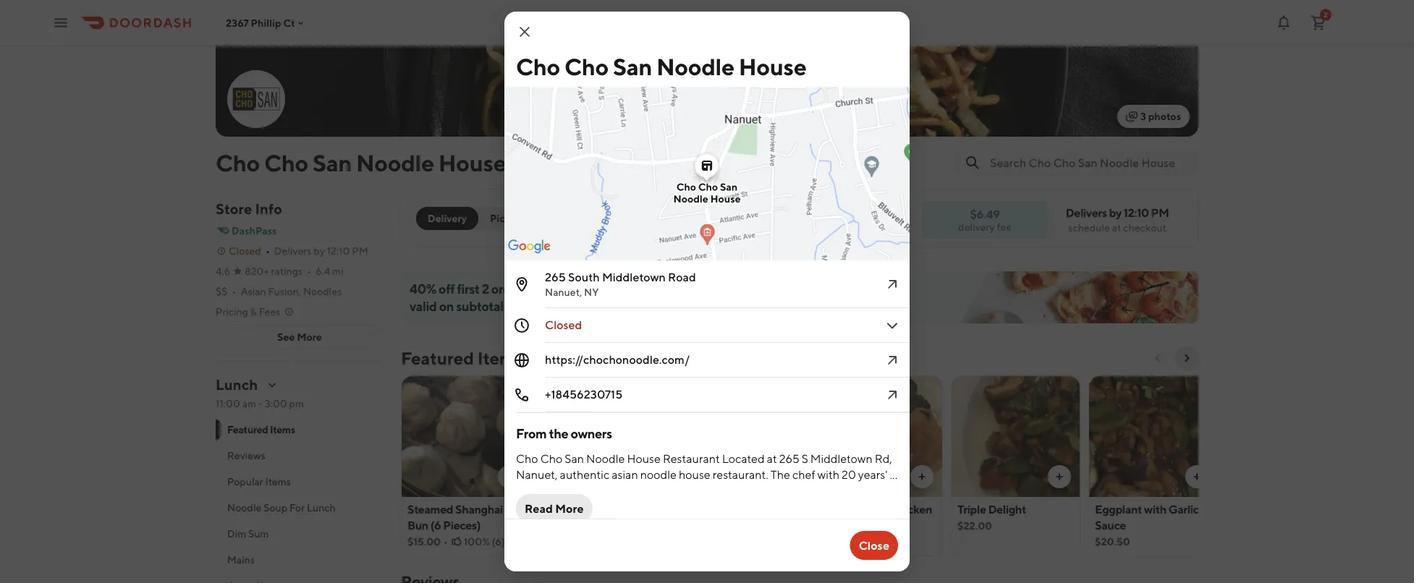 Task type: locate. For each thing, give the bounding box(es) containing it.
chicken down add item to cart image
[[890, 503, 933, 517]]

close
[[859, 539, 890, 553]]

l1.general  tso's chicken button
[[539, 376, 668, 557]]

lunch
[[216, 377, 258, 394], [307, 502, 336, 514]]

delivers up the ratings
[[274, 245, 312, 257]]

with right ny
[[604, 281, 629, 297]]

close cho cho san noodle house image
[[516, 23, 534, 41]]

2 right first
[[482, 281, 489, 297]]

cho cho san noodle house dialog
[[349, 0, 1091, 572]]

0 vertical spatial featured items
[[401, 348, 523, 369]]

add item to cart image for triple delight
[[1054, 471, 1066, 483]]

0 vertical spatial delivers
[[1066, 206, 1108, 220]]

read more button
[[516, 495, 593, 524]]

more inside 'button'
[[556, 502, 584, 516]]

featured up reviews
[[227, 424, 268, 436]]

1 horizontal spatial more
[[556, 502, 584, 516]]

1 vertical spatial 12:10
[[327, 245, 350, 257]]

• right $15.00
[[444, 536, 448, 548]]

closed
[[229, 245, 261, 257], [545, 318, 582, 332]]

1 horizontal spatial 2
[[1325, 11, 1329, 19]]

more for read more
[[556, 502, 584, 516]]

0 horizontal spatial delivers
[[274, 245, 312, 257]]

pm inside delivers by 12:10 pm schedule at checkout
[[1152, 206, 1170, 220]]

add item to cart image
[[504, 471, 516, 483], [642, 471, 653, 483], [779, 471, 791, 483], [1054, 471, 1066, 483], [1192, 471, 1204, 483]]

eggplant with garlic sauce image
[[1090, 376, 1218, 497]]

0 horizontal spatial 12:10
[[327, 245, 350, 257]]

$6.49 delivery fee
[[959, 207, 1012, 233]]

items down subtotals
[[478, 348, 523, 369]]

$20.50
[[820, 520, 856, 532], [1096, 536, 1131, 548]]

3 add item to cart image from the left
[[779, 471, 791, 483]]

1 vertical spatial more
[[556, 502, 584, 516]]

add item to cart image
[[917, 471, 928, 483]]

2 vertical spatial click item image
[[884, 352, 902, 369]]

4 add item to cart image from the left
[[1054, 471, 1066, 483]]

1 vertical spatial delivers
[[274, 245, 312, 257]]

2 right notification bell icon
[[1325, 11, 1329, 19]]

12:10 inside delivers by 12:10 pm schedule at checkout
[[1124, 206, 1150, 220]]

2
[[1325, 11, 1329, 19], [482, 281, 489, 297]]

featured
[[401, 348, 474, 369], [227, 424, 268, 436]]

$$
[[216, 286, 228, 298]]

chicken inside l1.general  tso's chicken
[[545, 519, 588, 533]]

0 vertical spatial with
[[604, 281, 629, 297]]

1 vertical spatial by
[[314, 245, 325, 257]]

up
[[530, 281, 546, 297]]

steamed shanghai bun (6 pieces)
[[408, 503, 503, 533]]

popular items button
[[216, 469, 384, 495]]

map region
[[349, 0, 1091, 329]]

2 vertical spatial items
[[265, 476, 291, 488]]

100%
[[464, 536, 490, 548]]

0 vertical spatial $20.50
[[820, 520, 856, 532]]

100% (6)
[[464, 536, 505, 548]]

0 horizontal spatial pm
[[352, 245, 368, 257]]

chicken for l1.general  tso's chicken
[[545, 519, 588, 533]]

$20.50 down general
[[820, 520, 856, 532]]

1 vertical spatial chicken
[[545, 519, 588, 533]]

•
[[266, 245, 270, 257], [307, 265, 311, 277], [232, 286, 236, 298], [444, 536, 448, 548]]

pm
[[289, 398, 304, 410]]

0 vertical spatial click item image
[[884, 276, 902, 293]]

featured items down -
[[227, 424, 295, 436]]

chicken inside the general tso's chicken $20.50
[[890, 503, 933, 517]]

1 horizontal spatial by
[[1110, 206, 1122, 220]]

0 horizontal spatial with
[[604, 281, 629, 297]]

1 vertical spatial with
[[1145, 503, 1167, 517]]

items up soup
[[265, 476, 291, 488]]

5 add item to cart image from the left
[[1192, 471, 1204, 483]]

lunch right for
[[307, 502, 336, 514]]

1 horizontal spatial featured items
[[401, 348, 523, 369]]

1 off from the left
[[439, 281, 455, 297]]

3 click item image from the top
[[884, 352, 902, 369]]

noodle soup for lunch button
[[216, 495, 384, 521]]

1 vertical spatial pm
[[352, 245, 368, 257]]

1 horizontal spatial with
[[1145, 503, 1167, 517]]

popular items
[[227, 476, 291, 488]]

1 horizontal spatial 12:10
[[1124, 206, 1150, 220]]

1 vertical spatial 2
[[482, 281, 489, 297]]

mains
[[227, 554, 255, 566]]

0 vertical spatial 2
[[1325, 11, 1329, 19]]

1 vertical spatial lunch
[[307, 502, 336, 514]]

by up at
[[1110, 206, 1122, 220]]

more
[[297, 331, 322, 343], [556, 502, 584, 516]]

2 inside 40% off first 2 orders up to $10 off with 40welcome, valid on subtotals $15
[[482, 281, 489, 297]]

0 horizontal spatial 2
[[482, 281, 489, 297]]

3 photos
[[1141, 110, 1182, 122]]

phillip
[[251, 17, 281, 29]]

by
[[1110, 206, 1122, 220], [314, 245, 325, 257]]

3:00
[[265, 398, 287, 410]]

featured inside heading
[[401, 348, 474, 369]]

12:10 up "mi"
[[327, 245, 350, 257]]

1 vertical spatial $20.50
[[1096, 536, 1131, 548]]

featured down the on
[[401, 348, 474, 369]]

1 horizontal spatial featured
[[401, 348, 474, 369]]

1 horizontal spatial delivers
[[1066, 206, 1108, 220]]

more right read
[[556, 502, 584, 516]]

2 off from the left
[[586, 281, 602, 297]]

delivers up schedule
[[1066, 206, 1108, 220]]

featured items down the on
[[401, 348, 523, 369]]

click item image for closed
[[884, 317, 902, 335]]

eggplant
[[1096, 503, 1143, 517]]

delivery
[[959, 221, 995, 233]]

1 horizontal spatial off
[[586, 281, 602, 297]]

add item to cart image for steamed shanghai bun (6 pieces)
[[504, 471, 516, 483]]

san
[[613, 53, 652, 80], [313, 149, 352, 176], [721, 181, 738, 193], [721, 181, 738, 193]]

more right see
[[297, 331, 322, 343]]

0 horizontal spatial featured items
[[227, 424, 295, 436]]

40%
[[410, 281, 437, 297]]

https://chochonoodle.com/
[[545, 353, 690, 367]]

checkout
[[1124, 222, 1167, 234]]

0 vertical spatial closed
[[229, 245, 261, 257]]

1 vertical spatial items
[[270, 424, 295, 436]]

hong
[[683, 503, 711, 517]]

hong kong roasted duck noodle button
[[676, 376, 806, 557]]

2367 phillip ct
[[226, 17, 295, 29]]

items down 3:00 in the left of the page
[[270, 424, 295, 436]]

off
[[439, 281, 455, 297], [586, 281, 602, 297]]

dim sum button
[[216, 521, 384, 547]]

sum
[[248, 528, 269, 540]]

triple
[[958, 503, 987, 517]]

$20.50 inside eggplant with garlic sauce $20.50
[[1096, 536, 1131, 548]]

0 vertical spatial more
[[297, 331, 322, 343]]

2367
[[226, 17, 249, 29]]

cho
[[516, 53, 560, 80], [565, 53, 609, 80], [216, 149, 260, 176], [264, 149, 308, 176], [677, 181, 697, 193], [677, 181, 697, 193], [699, 181, 718, 193], [699, 181, 718, 193]]

pm
[[1152, 206, 1170, 220], [352, 245, 368, 257]]

12:10 up checkout at the top of the page
[[1124, 206, 1150, 220]]

0 vertical spatial by
[[1110, 206, 1122, 220]]

0 vertical spatial items
[[478, 348, 523, 369]]

1 horizontal spatial chicken
[[890, 503, 933, 517]]

pricing & fees
[[216, 306, 280, 318]]

delivers
[[1066, 206, 1108, 220], [274, 245, 312, 257]]

1 horizontal spatial closed
[[545, 318, 582, 332]]

6.4 mi
[[316, 265, 344, 277]]

noodles
[[303, 286, 342, 298]]

delivers by 12:10 pm schedule at checkout
[[1066, 206, 1170, 234]]

1 horizontal spatial pm
[[1152, 206, 1170, 220]]

asian
[[241, 286, 266, 298]]

click item image
[[884, 276, 902, 293], [884, 317, 902, 335], [884, 352, 902, 369]]

0 horizontal spatial lunch
[[216, 377, 258, 394]]

• right '$$'
[[232, 286, 236, 298]]

closed down 40% off first 2 orders up to $10 off with 40welcome, valid on subtotals $15
[[545, 318, 582, 332]]

0 vertical spatial 12:10
[[1124, 206, 1150, 220]]

1 horizontal spatial $20.50
[[1096, 536, 1131, 548]]

closed down dashpass
[[229, 245, 261, 257]]

$20.50 down sauce
[[1096, 536, 1131, 548]]

11:00
[[216, 398, 240, 410]]

more inside button
[[297, 331, 322, 343]]

0 vertical spatial featured
[[401, 348, 474, 369]]

0 vertical spatial chicken
[[890, 503, 933, 517]]

Pickup radio
[[470, 207, 535, 230]]

off right $10
[[586, 281, 602, 297]]

chicken down l1.general
[[545, 519, 588, 533]]

0 vertical spatial pm
[[1152, 206, 1170, 220]]

ny
[[584, 286, 599, 298]]

Item Search search field
[[991, 155, 1188, 171]]

pickup
[[490, 213, 523, 224]]

off up the on
[[439, 281, 455, 297]]

orders
[[492, 281, 528, 297]]

0 horizontal spatial chicken
[[545, 519, 588, 533]]

next button of carousel image
[[1182, 353, 1193, 364]]

2 click item image from the top
[[884, 317, 902, 335]]

1 vertical spatial closed
[[545, 318, 582, 332]]

fusion,
[[268, 286, 301, 298]]

mains button
[[216, 547, 384, 574]]

road
[[668, 270, 696, 284]]

l1.general  tso's chicken image
[[539, 376, 668, 497]]

to
[[548, 281, 560, 297]]

2 inside 2 button
[[1325, 11, 1329, 19]]

lunch inside button
[[307, 502, 336, 514]]

1 add item to cart image from the left
[[504, 471, 516, 483]]

with
[[604, 281, 629, 297], [1145, 503, 1167, 517]]

1 vertical spatial click item image
[[884, 317, 902, 335]]

0 horizontal spatial featured
[[227, 424, 268, 436]]

general
[[820, 503, 861, 517]]

0 horizontal spatial more
[[297, 331, 322, 343]]

0 horizontal spatial off
[[439, 281, 455, 297]]

1 horizontal spatial lunch
[[307, 502, 336, 514]]

2 button
[[1305, 8, 1334, 37]]

delight
[[989, 503, 1027, 517]]

with left garlic
[[1145, 503, 1167, 517]]

• delivers by 12:10 pm
[[266, 245, 368, 257]]

0 horizontal spatial $20.50
[[820, 520, 856, 532]]

middletown
[[602, 270, 666, 284]]

cho cho san noodle house image
[[216, 0, 1199, 137], [229, 72, 284, 127]]

noodle
[[657, 53, 735, 80], [356, 149, 434, 176], [674, 193, 709, 205], [674, 193, 709, 205], [227, 502, 262, 514], [712, 519, 750, 533]]

notification bell image
[[1276, 14, 1293, 32]]

chicken
[[890, 503, 933, 517], [545, 519, 588, 533]]

2 add item to cart image from the left
[[642, 471, 653, 483]]

lunch up 11:00
[[216, 377, 258, 394]]

ratings
[[271, 265, 303, 277]]

featured items
[[401, 348, 523, 369], [227, 424, 295, 436]]

bun
[[408, 519, 429, 533]]

open menu image
[[52, 14, 70, 32]]

by up 6.4
[[314, 245, 325, 257]]



Task type: vqa. For each thing, say whether or not it's contained in the screenshot.
+18456230715
yes



Task type: describe. For each thing, give the bounding box(es) containing it.
sauce
[[1096, 519, 1127, 533]]

$15
[[512, 298, 532, 314]]

2 items, open order cart image
[[1311, 14, 1328, 32]]

1 vertical spatial featured items
[[227, 424, 295, 436]]

delivers inside delivers by 12:10 pm schedule at checkout
[[1066, 206, 1108, 220]]

add item to cart image for eggplant with garlic sauce
[[1192, 471, 1204, 483]]

1 click item image from the top
[[884, 276, 902, 293]]

add item to cart image inside the l1.general  tso's chicken button
[[642, 471, 653, 483]]

0 horizontal spatial closed
[[229, 245, 261, 257]]

more for see more
[[297, 331, 322, 343]]

steamed shanghai bun (6 pieces) image
[[402, 376, 530, 497]]

first
[[457, 281, 480, 297]]

soup
[[264, 502, 288, 514]]

4.6
[[216, 265, 230, 277]]

duck
[[683, 519, 710, 533]]

group
[[555, 213, 585, 224]]

fee
[[997, 221, 1012, 233]]

general tso's chicken $20.50
[[820, 503, 933, 532]]

by inside delivers by 12:10 pm schedule at checkout
[[1110, 206, 1122, 220]]

close button
[[851, 532, 899, 560]]

&
[[250, 306, 257, 318]]

fees
[[259, 306, 280, 318]]

$10
[[562, 281, 583, 297]]

3 photos button
[[1118, 105, 1190, 128]]

add item to cart image inside "hong kong roasted duck noodle" button
[[779, 471, 791, 483]]

$22.00
[[958, 520, 993, 532]]

click item image for https://chochonoodle.com/
[[884, 352, 902, 369]]

for
[[290, 502, 305, 514]]

order methods option group
[[416, 207, 535, 230]]

roasted
[[743, 503, 785, 517]]

items inside heading
[[478, 348, 523, 369]]

group order button
[[546, 207, 624, 230]]

265 south middletown road nanuet, ny
[[545, 270, 696, 298]]

info
[[255, 201, 282, 218]]

closed inside cho cho san noodle house dialog
[[545, 318, 582, 332]]

schedule
[[1069, 222, 1111, 234]]

am
[[242, 398, 256, 410]]

the
[[549, 426, 569, 441]]

l1.general
[[545, 503, 600, 517]]

• up 820+ ratings •
[[266, 245, 270, 257]]

tso's
[[602, 503, 626, 517]]

steamed
[[408, 503, 454, 517]]

with inside 40% off first 2 orders up to $10 off with 40welcome, valid on subtotals $15
[[604, 281, 629, 297]]

0 vertical spatial lunch
[[216, 377, 258, 394]]

on
[[439, 298, 454, 314]]

3
[[1141, 110, 1147, 122]]

photos
[[1149, 110, 1182, 122]]

read
[[525, 502, 553, 516]]

pricing & fees button
[[216, 305, 295, 319]]

items inside button
[[265, 476, 291, 488]]

reviews button
[[216, 443, 384, 469]]

tso's
[[863, 503, 888, 517]]

pricing
[[216, 306, 248, 318]]

dim
[[227, 528, 246, 540]]

see more
[[277, 331, 322, 343]]

valid
[[410, 298, 437, 314]]

with inside eggplant with garlic sauce $20.50
[[1145, 503, 1167, 517]]

(6
[[431, 519, 441, 533]]

Delivery radio
[[416, 207, 479, 230]]

-
[[258, 398, 263, 410]]

from
[[516, 426, 547, 441]]

820+
[[245, 265, 269, 277]]

subtotals
[[456, 298, 509, 314]]

triple delight image
[[952, 376, 1080, 497]]

shanghai
[[456, 503, 503, 517]]

40welcome,
[[632, 281, 720, 297]]

previous button of carousel image
[[1153, 353, 1164, 364]]

$$ • asian fusion, noodles
[[216, 286, 342, 298]]

store
[[216, 201, 252, 218]]

garlic
[[1169, 503, 1200, 517]]

1 vertical spatial featured
[[227, 424, 268, 436]]

820+ ratings •
[[245, 265, 311, 277]]

chicken for general tso's chicken $20.50
[[890, 503, 933, 517]]

dashpass
[[232, 225, 277, 237]]

owners
[[571, 426, 612, 441]]

eggplant with garlic sauce $20.50
[[1096, 503, 1200, 548]]

$6.49
[[971, 207, 1000, 221]]

popular
[[227, 476, 263, 488]]

general tso's chicken image
[[815, 376, 943, 497]]

noodle inside hong kong roasted duck noodle
[[712, 519, 750, 533]]

265
[[545, 270, 566, 284]]

nanuet,
[[545, 286, 582, 298]]

mi
[[332, 265, 344, 277]]

$20.50 inside the general tso's chicken $20.50
[[820, 520, 856, 532]]

reviews
[[227, 450, 266, 462]]

featured items heading
[[401, 347, 523, 370]]

triple delight $22.00
[[958, 503, 1027, 532]]

11:00 am - 3:00 pm
[[216, 398, 304, 410]]

see more button
[[217, 326, 383, 349]]

powered by google image
[[508, 240, 551, 254]]

ct
[[283, 17, 295, 29]]

+18456230715
[[545, 388, 623, 402]]

group order
[[555, 213, 616, 224]]

hong kong roasted duck noodle image
[[677, 376, 805, 497]]

(6)
[[492, 536, 505, 548]]

see
[[277, 331, 295, 343]]

0 horizontal spatial by
[[314, 245, 325, 257]]

noodle inside button
[[227, 502, 262, 514]]

• left 6.4
[[307, 265, 311, 277]]

read more
[[525, 502, 584, 516]]

pieces)
[[443, 519, 481, 533]]

dim sum
[[227, 528, 269, 540]]

click item image
[[884, 387, 902, 404]]

south
[[569, 270, 600, 284]]

2367 phillip ct button
[[226, 17, 307, 29]]

6.4
[[316, 265, 330, 277]]

store info
[[216, 201, 282, 218]]



